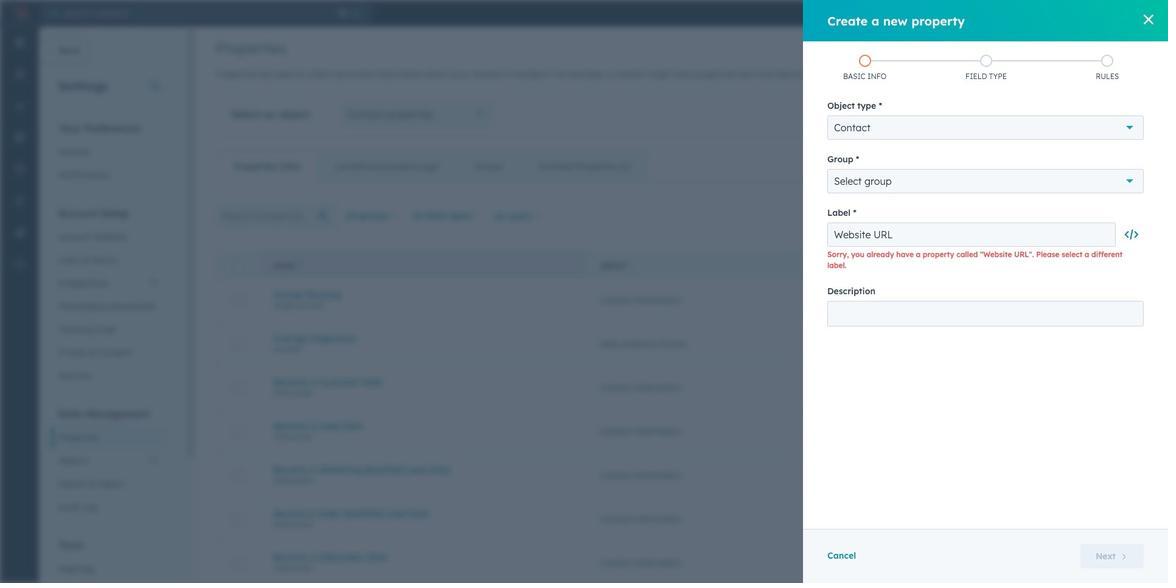 Task type: vqa. For each thing, say whether or not it's contained in the screenshot.
'0' to the bottom
no



Task type: locate. For each thing, give the bounding box(es) containing it.
press to sort. element
[[631, 261, 636, 272], [898, 261, 903, 272], [1111, 261, 1116, 272]]

2 press to sort. image from the left
[[898, 261, 903, 270]]

jacob rogers image
[[1127, 9, 1136, 18]]

your preferences element
[[51, 122, 166, 187]]

0 horizontal spatial menu item
[[1005, 4, 1025, 23]]

2 horizontal spatial press to sort. element
[[1111, 261, 1116, 272]]

0 horizontal spatial press to sort. image
[[631, 261, 636, 270]]

menu item right settings image
[[1082, 0, 1102, 27]]

1 press to sort. image from the left
[[631, 261, 636, 270]]

1 horizontal spatial press to sort. element
[[898, 261, 903, 272]]

ascending sort. press to sort descending. image
[[299, 261, 304, 270]]

menu item
[[1082, 0, 1102, 27], [1005, 4, 1025, 23]]

ascending sort. press to sort descending. element
[[299, 261, 304, 272]]

2 press to sort. element from the left
[[898, 261, 903, 272]]

press to sort. image
[[631, 261, 636, 270], [898, 261, 903, 270], [1111, 261, 1116, 270]]

menu item left help image
[[1005, 4, 1025, 23]]

settings image
[[1061, 9, 1071, 18]]

tab panel
[[216, 181, 1131, 584]]

menu
[[901, 0, 1162, 27], [0, 27, 39, 553]]

Search search field
[[216, 204, 338, 228]]

0 horizontal spatial press to sort. element
[[631, 261, 636, 272]]

tab list
[[216, 152, 648, 182]]

1 horizontal spatial press to sort. image
[[898, 261, 903, 270]]

tools element
[[51, 539, 166, 584]]

0 horizontal spatial menu
[[0, 27, 39, 553]]

account setup element
[[51, 207, 166, 388]]

1 horizontal spatial menu
[[901, 0, 1162, 27]]

2 horizontal spatial press to sort. image
[[1111, 261, 1116, 270]]



Task type: describe. For each thing, give the bounding box(es) containing it.
1 horizontal spatial menu item
[[1082, 0, 1102, 27]]

3 press to sort. element from the left
[[1111, 261, 1116, 272]]

1 press to sort. element from the left
[[631, 261, 636, 272]]

help image
[[1036, 9, 1046, 18]]

menu item inside menu
[[1005, 4, 1025, 23]]

Search HubSpot search field
[[58, 4, 335, 23]]

3 press to sort. image from the left
[[1111, 261, 1116, 270]]

data management element
[[51, 408, 166, 519]]



